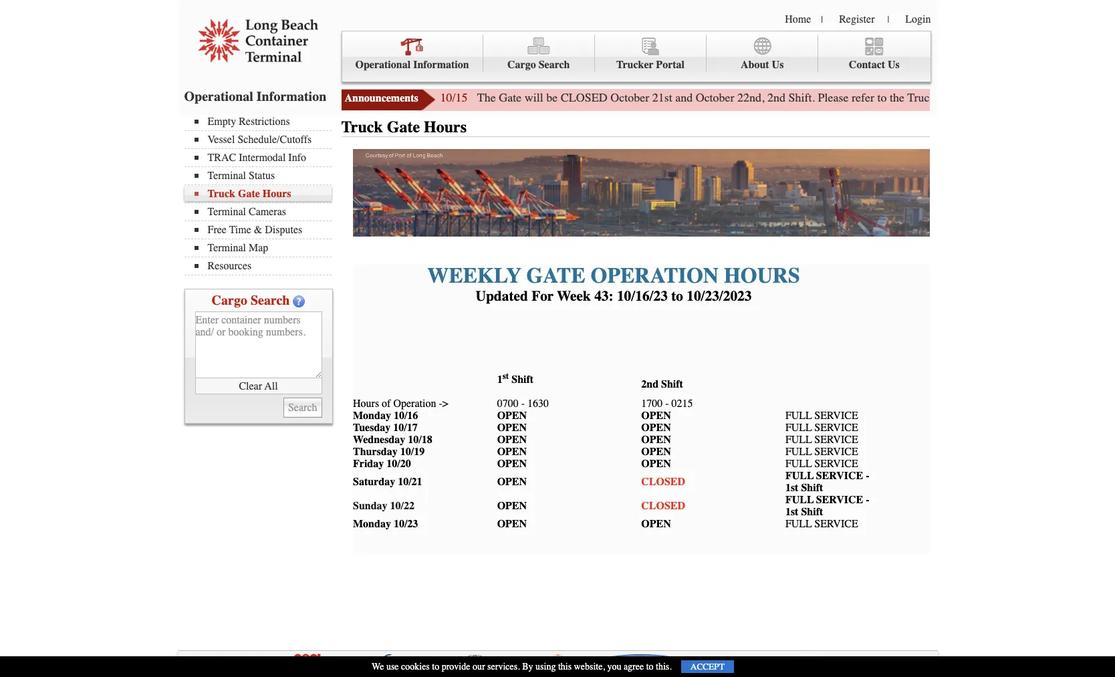 Task type: describe. For each thing, give the bounding box(es) containing it.
search inside menu bar
[[539, 59, 570, 71]]

truck gate hours link
[[194, 188, 332, 200]]

for
[[1046, 90, 1060, 105]]

info
[[289, 152, 306, 164]]

1700 - 0215
[[642, 398, 694, 410]]

you
[[608, 662, 622, 673]]

10/20
[[387, 459, 411, 471]]

hours of operation ->
[[353, 398, 449, 410]]

tuesday
[[353, 422, 391, 434]]

friday 10/20
[[353, 459, 411, 471]]

trucker
[[617, 59, 654, 71]]

10/22
[[390, 501, 415, 513]]

cookies
[[401, 662, 430, 673]]

10/23/2023
[[687, 288, 752, 304]]

hours left 'web'
[[965, 90, 995, 105]]

updated
[[476, 288, 528, 304]]

0 vertical spatial truck
[[908, 90, 936, 105]]

home link
[[786, 13, 812, 25]]

web
[[998, 90, 1018, 105]]

service for 10/18
[[815, 434, 859, 446]]

friday
[[353, 459, 384, 471]]

clear
[[239, 380, 262, 392]]

full service for tuesday 10/17
[[786, 422, 859, 434]]

43:
[[595, 288, 614, 304]]

shift.
[[789, 90, 816, 105]]

hours down 10/15
[[424, 118, 467, 136]]

1 vertical spatial operational information
[[184, 89, 327, 104]]

to left the
[[878, 90, 888, 105]]

10/15 the gate will be closed october 21st and october 22nd, 2nd shift. please refer to the truck gate hours web page for further gate
[[441, 90, 1116, 105]]

service for 10/17
[[815, 422, 859, 434]]

use
[[387, 662, 399, 673]]

status
[[249, 170, 275, 182]]

monday 10/16
[[353, 410, 418, 422]]

4 full from the top
[[786, 446, 813, 459]]

0 horizontal spatial search
[[251, 293, 290, 308]]

gate
[[1099, 90, 1116, 105]]

2nd shift
[[642, 379, 684, 391]]

to left provide
[[432, 662, 440, 673]]

the
[[478, 90, 496, 105]]

shift for saturday 10/21
[[802, 483, 824, 495]]

22nd,
[[738, 90, 765, 105]]

vessel schedule/cutoffs link
[[194, 134, 332, 146]]

we
[[372, 662, 384, 673]]

1st for 10/21
[[786, 483, 799, 495]]

provide
[[442, 662, 471, 673]]

operational information link
[[342, 35, 484, 73]]

the
[[891, 90, 905, 105]]

cargo search inside menu bar
[[508, 59, 570, 71]]

full service for wednesday 10/18
[[786, 434, 859, 446]]

sunday
[[353, 501, 388, 513]]

we use cookies to provide our services. by using this website, you agree to this.
[[372, 662, 672, 673]]

1700
[[642, 398, 663, 410]]

1
[[498, 374, 503, 386]]

using
[[536, 662, 556, 673]]

1 vertical spatial information
[[257, 89, 327, 104]]

operational information inside menu bar
[[356, 59, 469, 71]]

21st
[[653, 90, 673, 105]]

login link
[[906, 13, 932, 25]]

weekly
[[428, 264, 522, 288]]

trac intermodal info link
[[194, 152, 332, 164]]

7 full from the top
[[786, 495, 814, 507]]

empty restrictions link
[[194, 116, 332, 128]]

disputes
[[265, 224, 303, 236]]

trac
[[208, 152, 236, 164]]

this
[[559, 662, 572, 673]]

3 terminal from the top
[[208, 242, 246, 254]]

1 terminal from the top
[[208, 170, 246, 182]]

10/16
[[394, 410, 418, 422]]

menu bar containing empty restrictions
[[184, 114, 338, 276]]

about us link
[[707, 35, 819, 73]]

to right 10/16/23
[[672, 288, 684, 304]]

trucker portal
[[617, 59, 685, 71]]

all
[[265, 380, 278, 392]]

saturday
[[353, 477, 395, 489]]

us for about us
[[772, 59, 784, 71]]

terminal cameras link
[[194, 206, 332, 218]]

full serv ice
[[786, 459, 859, 471]]

full service for monday 10/23
[[786, 519, 859, 531]]

0 horizontal spatial cargo
[[212, 293, 247, 308]]

accept
[[691, 662, 725, 672]]

please
[[819, 90, 849, 105]]

1 vertical spatial closed
[[642, 477, 686, 489]]

time
[[229, 224, 251, 236]]

10/15
[[441, 90, 468, 105]]

cargo search link
[[484, 35, 595, 73]]

register link
[[840, 13, 875, 25]]

services.
[[488, 662, 520, 673]]

hours left of on the left bottom of page
[[353, 398, 379, 410]]

1 october from the left
[[611, 90, 650, 105]]

10/18
[[408, 434, 433, 446]]

truck inside empty restrictions vessel schedule/cutoffs trac intermodal info terminal status truck gate hours terminal cameras free time & disputes terminal map resources
[[208, 188, 236, 200]]

free
[[208, 224, 227, 236]]

portal
[[657, 59, 685, 71]]

by
[[523, 662, 534, 673]]

>
[[443, 398, 449, 410]]

operation
[[591, 264, 719, 288]]

updated for week 43: 10/16/23 to 10/23/2023
[[476, 288, 752, 304]]

1 horizontal spatial truck
[[342, 118, 383, 136]]

contact
[[850, 59, 886, 71]]

0215
[[672, 398, 694, 410]]

2 terminal from the top
[[208, 206, 246, 218]]



Task type: locate. For each thing, give the bounding box(es) containing it.
1 | from the left
[[822, 14, 824, 25]]

truck right the
[[908, 90, 936, 105]]

to left this.
[[647, 662, 654, 673]]

|
[[822, 14, 824, 25], [888, 14, 890, 25]]

weekly gate operation hours
[[428, 264, 801, 288]]

about
[[741, 59, 770, 71]]

1 horizontal spatial us
[[889, 59, 900, 71]]

terminal down trac
[[208, 170, 246, 182]]

free time & disputes link
[[194, 224, 332, 236]]

service for 10/16
[[815, 410, 859, 422]]

1 full service - 1st shift from the top
[[786, 471, 870, 495]]

0 vertical spatial operational information
[[356, 59, 469, 71]]

shift​
[[512, 374, 534, 386]]

hours up cameras
[[263, 188, 291, 200]]

page
[[1021, 90, 1043, 105]]

monday 10/23
[[353, 519, 418, 531]]

1 full from the top
[[786, 410, 813, 422]]

us
[[772, 59, 784, 71], [889, 59, 900, 71]]

0 vertical spatial operational
[[356, 59, 411, 71]]

1 horizontal spatial |
[[888, 14, 890, 25]]

us right "about"
[[772, 59, 784, 71]]

open
[[498, 410, 527, 422], [642, 410, 672, 422], [498, 422, 527, 434], [642, 422, 672, 434], [498, 434, 527, 446], [642, 434, 672, 446], [498, 446, 527, 459], [642, 446, 672, 459], [498, 459, 527, 471], [642, 459, 672, 471], [498, 477, 527, 489], [498, 501, 527, 513], [498, 519, 527, 531], [642, 519, 672, 531]]

2 full from the top
[[786, 422, 813, 434]]

0 vertical spatial search
[[539, 59, 570, 71]]

3 full service from the top
[[786, 434, 859, 446]]

2 monday from the top
[[353, 519, 391, 531]]

thursday
[[353, 446, 398, 459]]

saturday 10/21
[[353, 477, 423, 489]]

10/16/23
[[618, 288, 668, 304]]

10/21
[[398, 477, 423, 489]]

10/17
[[394, 422, 418, 434]]

0 horizontal spatial information
[[257, 89, 327, 104]]

1 vertical spatial cargo
[[212, 293, 247, 308]]

monday
[[353, 410, 391, 422], [353, 519, 391, 531]]

hours inside empty restrictions vessel schedule/cutoffs trac intermodal info terminal status truck gate hours terminal cameras free time & disputes terminal map resources
[[263, 188, 291, 200]]

search down resources link
[[251, 293, 290, 308]]

sunday 10/22
[[353, 501, 415, 513]]

1 horizontal spatial operational information
[[356, 59, 469, 71]]

1 horizontal spatial operational
[[356, 59, 411, 71]]

None submit
[[284, 398, 322, 418]]

operation
[[394, 398, 437, 410]]

further
[[1063, 90, 1096, 105]]

register
[[840, 13, 875, 25]]

restrictions
[[239, 116, 290, 128]]

| right home
[[822, 14, 824, 25]]

cargo search down resources link
[[212, 293, 290, 308]]

1 st shift​
[[498, 371, 534, 386]]

2 vertical spatial truck
[[208, 188, 236, 200]]

1 horizontal spatial cargo
[[508, 59, 536, 71]]

full service - 1st shift
[[786, 471, 870, 495], [786, 495, 870, 519]]

terminal up free
[[208, 206, 246, 218]]

10/19
[[401, 446, 425, 459]]

1 vertical spatial shift
[[802, 483, 824, 495]]

truck down trac
[[208, 188, 236, 200]]

service for 10/23
[[815, 519, 859, 531]]

us for contact us
[[889, 59, 900, 71]]

0 vertical spatial shift
[[662, 379, 684, 391]]

us right contact
[[889, 59, 900, 71]]

full service - 1st shift for 10/21
[[786, 471, 870, 495]]

announcements
[[345, 92, 419, 104]]

2 | from the left
[[888, 14, 890, 25]]

2 vertical spatial closed
[[642, 501, 686, 513]]

&
[[254, 224, 262, 236]]

1 vertical spatial 2nd
[[642, 379, 659, 391]]

| left login at the right top of the page
[[888, 14, 890, 25]]

operational
[[356, 59, 411, 71], [184, 89, 253, 104]]

st
[[503, 371, 509, 381]]

2 vertical spatial terminal
[[208, 242, 246, 254]]

1 vertical spatial monday
[[353, 519, 391, 531]]

monday for monday 10/23
[[353, 519, 391, 531]]

shift
[[662, 379, 684, 391], [802, 483, 824, 495], [802, 507, 824, 519]]

1 full service from the top
[[786, 410, 859, 422]]

1 vertical spatial search
[[251, 293, 290, 308]]

1 vertical spatial 1st
[[786, 507, 799, 519]]

cargo down 'resources'
[[212, 293, 247, 308]]

full
[[786, 410, 813, 422], [786, 422, 813, 434], [786, 434, 813, 446], [786, 446, 813, 459], [786, 459, 813, 471], [786, 471, 814, 483], [786, 495, 814, 507], [786, 519, 813, 531]]

cargo search
[[508, 59, 570, 71], [212, 293, 290, 308]]

3 full from the top
[[786, 434, 813, 446]]

0 vertical spatial menu bar
[[342, 31, 932, 82]]

information inside menu bar
[[414, 59, 469, 71]]

monday down sunday
[[353, 519, 391, 531]]

1 horizontal spatial information
[[414, 59, 469, 71]]

0 horizontal spatial |
[[822, 14, 824, 25]]

monday for monday 10/16
[[353, 410, 391, 422]]

1 vertical spatial operational
[[184, 89, 253, 104]]

operational information up empty restrictions link
[[184, 89, 327, 104]]

gate
[[527, 264, 586, 288]]

will
[[525, 90, 544, 105]]

-
[[439, 398, 443, 410], [522, 398, 525, 410], [666, 398, 669, 410], [867, 471, 870, 483], [867, 495, 870, 507]]

1 vertical spatial truck
[[342, 118, 383, 136]]

search
[[539, 59, 570, 71], [251, 293, 290, 308]]

truck gate hours
[[342, 118, 467, 136]]

map
[[249, 242, 269, 254]]

0700
[[498, 398, 519, 410]]

cargo
[[508, 59, 536, 71], [212, 293, 247, 308]]

1 vertical spatial terminal
[[208, 206, 246, 218]]

full service for monday 10/16
[[786, 410, 859, 422]]

1 monday from the top
[[353, 410, 391, 422]]

truck down announcements
[[342, 118, 383, 136]]

1 vertical spatial cargo search
[[212, 293, 290, 308]]

0 vertical spatial closed
[[561, 90, 608, 105]]

0 vertical spatial monday
[[353, 410, 391, 422]]

6 full from the top
[[786, 471, 814, 483]]

monday up wednesday
[[353, 410, 391, 422]]

wednesday
[[353, 434, 406, 446]]

accept button
[[682, 661, 735, 674]]

menu bar containing operational information
[[342, 31, 932, 82]]

2nd left shift.
[[768, 90, 786, 105]]

operational up empty
[[184, 89, 253, 104]]

for
[[532, 288, 554, 304]]

0 vertical spatial cargo
[[508, 59, 536, 71]]

5 full from the top
[[786, 459, 813, 471]]

0 horizontal spatial operational
[[184, 89, 253, 104]]

cargo inside menu bar
[[508, 59, 536, 71]]

closed
[[561, 90, 608, 105], [642, 477, 686, 489], [642, 501, 686, 513]]

cargo up will
[[508, 59, 536, 71]]

shift for sunday 10/22
[[802, 507, 824, 519]]

2nd up 1700 on the right bottom of page
[[642, 379, 659, 391]]

empty restrictions vessel schedule/cutoffs trac intermodal info terminal status truck gate hours terminal cameras free time & disputes terminal map resources
[[208, 116, 312, 272]]

menu bar
[[342, 31, 932, 82], [184, 114, 338, 276]]

0 horizontal spatial truck
[[208, 188, 236, 200]]

0 horizontal spatial cargo search
[[212, 293, 290, 308]]

search up be
[[539, 59, 570, 71]]

information up "restrictions"
[[257, 89, 327, 104]]

clear all button
[[195, 379, 322, 395]]

0 horizontal spatial menu bar
[[184, 114, 338, 276]]

10/23
[[394, 519, 418, 531]]

2 vertical spatial shift
[[802, 507, 824, 519]]

resources
[[208, 260, 252, 272]]

0 horizontal spatial october
[[611, 90, 650, 105]]

operational up announcements
[[356, 59, 411, 71]]

serv
[[815, 459, 842, 471]]

0 vertical spatial terminal
[[208, 170, 246, 182]]

agree
[[624, 662, 644, 673]]

gate inside empty restrictions vessel schedule/cutoffs trac intermodal info terminal status truck gate hours terminal cameras free time & disputes terminal map resources
[[238, 188, 260, 200]]

operational information
[[356, 59, 469, 71], [184, 89, 327, 104]]

0 vertical spatial information
[[414, 59, 469, 71]]

4 full service from the top
[[786, 446, 859, 459]]

8 full from the top
[[786, 519, 813, 531]]

hours
[[725, 264, 801, 288]]

this.
[[656, 662, 672, 673]]

about us
[[741, 59, 784, 71]]

2 1st from the top
[[786, 507, 799, 519]]

2 horizontal spatial truck
[[908, 90, 936, 105]]

1 vertical spatial menu bar
[[184, 114, 338, 276]]

0 horizontal spatial us
[[772, 59, 784, 71]]

0 horizontal spatial 2nd
[[642, 379, 659, 391]]

5 full service from the top
[[786, 519, 859, 531]]

operational information up announcements
[[356, 59, 469, 71]]

2 us from the left
[[889, 59, 900, 71]]

service for 10/19
[[815, 446, 859, 459]]

our
[[473, 662, 485, 673]]

1 horizontal spatial search
[[539, 59, 570, 71]]

2 full service from the top
[[786, 422, 859, 434]]

0 vertical spatial 2nd
[[768, 90, 786, 105]]

1st for 10/22
[[786, 507, 799, 519]]

login
[[906, 13, 932, 25]]

cameras
[[249, 206, 286, 218]]

october
[[611, 90, 650, 105], [696, 90, 735, 105]]

2 october from the left
[[696, 90, 735, 105]]

cargo search up will
[[508, 59, 570, 71]]

of
[[382, 398, 391, 410]]

terminal status link
[[194, 170, 332, 182]]

1 horizontal spatial 2nd
[[768, 90, 786, 105]]

information up 10/15
[[414, 59, 469, 71]]

service
[[815, 410, 859, 422], [815, 422, 859, 434], [815, 434, 859, 446], [815, 446, 859, 459], [817, 471, 864, 483], [817, 495, 864, 507], [815, 519, 859, 531]]

vessel
[[208, 134, 235, 146]]

1 horizontal spatial cargo search
[[508, 59, 570, 71]]

thursday 10/19
[[353, 446, 425, 459]]

0 vertical spatial 1st
[[786, 483, 799, 495]]

refer
[[852, 90, 875, 105]]

1 1st from the top
[[786, 483, 799, 495]]

0 horizontal spatial operational information
[[184, 89, 327, 104]]

october left 21st
[[611, 90, 650, 105]]

terminal map link
[[194, 242, 332, 254]]

october right and
[[696, 90, 735, 105]]

1 horizontal spatial menu bar
[[342, 31, 932, 82]]

and
[[676, 90, 693, 105]]

1 horizontal spatial october
[[696, 90, 735, 105]]

clear all
[[239, 380, 278, 392]]

full service - 1st shift for 10/22
[[786, 495, 870, 519]]

1st
[[786, 483, 799, 495], [786, 507, 799, 519]]

full service for thursday 10/19
[[786, 446, 859, 459]]

terminal up 'resources'
[[208, 242, 246, 254]]

1 us from the left
[[772, 59, 784, 71]]

2 full service - 1st shift from the top
[[786, 495, 870, 519]]

contact us link
[[819, 35, 931, 73]]

Enter container numbers and/ or booking numbers.  text field
[[195, 312, 322, 379]]

0 vertical spatial cargo search
[[508, 59, 570, 71]]



Task type: vqa. For each thing, say whether or not it's contained in the screenshot.
the Shift in the Important Trucker Notes: UNLOCK ALL CHASSIS PINS BEFORE DELIVERING A CONTAINER LOCK ALL CHASSIS PINS AFTER RECEIVING A CONTAINER Truckers are NOT allowed to open container doors on terminal Truckers are NOT allowed to slide their chassis while on terminal (Please do it before you enter) Truckers MUST have the correct chassis that matches the container size they are picking up before they enter the terminal 2nd Shift REEFER receival CUT OFF​ is 02:00 am . ​Truckers bringing in Reefers after 02:00 am will be turned out.​
no



